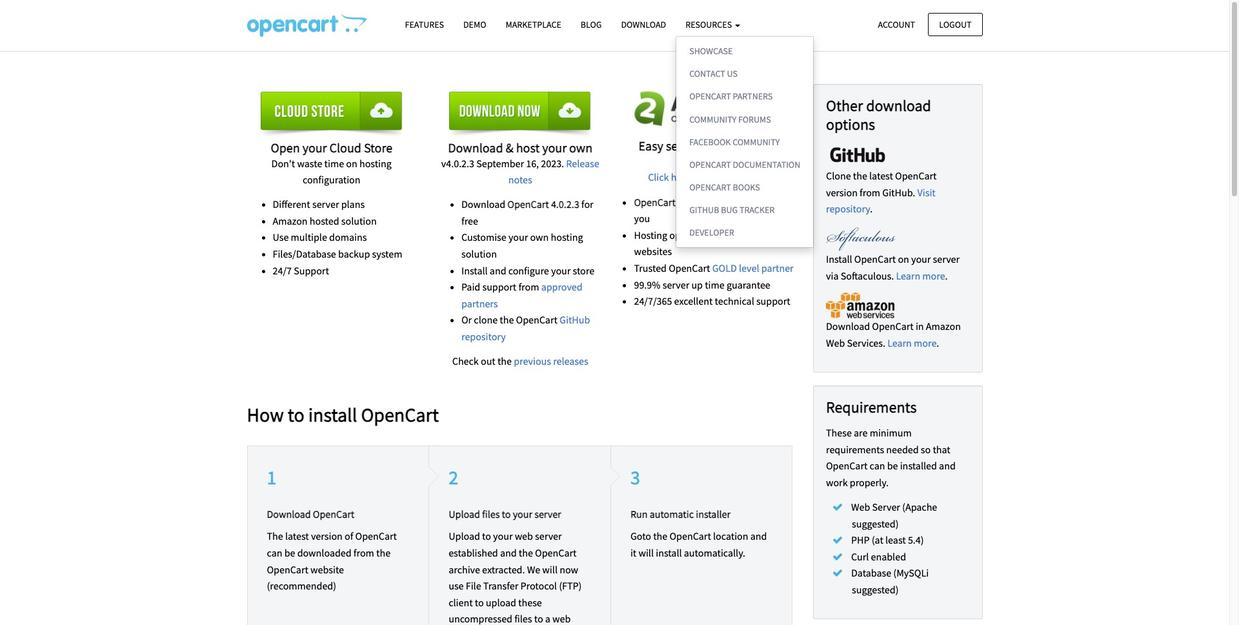 Task type: locate. For each thing, give the bounding box(es) containing it.
free
[[462, 214, 478, 227]]

community up facebook
[[690, 113, 737, 125]]

partner right level
[[762, 261, 794, 274]]

solution inside different server plans amazon hosted solution use multiple domains files/database backup system 24/7 support
[[341, 214, 377, 227]]

suggested) down database
[[852, 583, 899, 596]]

now up the (ftp)
[[560, 563, 579, 576]]

github repository
[[462, 313, 590, 343]]

opencart partners
[[690, 91, 773, 102]]

1 vertical spatial will
[[543, 563, 558, 576]]

1 horizontal spatial for
[[715, 228, 727, 241]]

hosting up documentation
[[740, 138, 780, 154]]

1 vertical spatial latest
[[285, 530, 309, 543]]

time inside hosting optimized for opencart websites trusted opencart gold level partner 99.9% server up time guarantee 24/7/365 excellent technical support
[[705, 278, 725, 291]]

1 horizontal spatial .
[[937, 336, 940, 349]]

1 vertical spatial up
[[692, 278, 703, 291]]

download up "v4.0.2.3"
[[448, 139, 503, 155]]

1 vertical spatial be
[[285, 546, 295, 559]]

and inside upload to your web server established and the opencart archive extracted. we will now use file transfer protocol (ftp) client to upload these uncompressed files to
[[500, 546, 517, 559]]

get started now image
[[631, 87, 796, 130]]

download up services.
[[827, 320, 871, 333]]

your inside upload to your web server established and the opencart archive extracted. we will now use file transfer protocol (ftp) client to upload these uncompressed files to
[[493, 530, 513, 543]]

on down visit repository link
[[898, 253, 910, 266]]

upload up established
[[449, 530, 480, 543]]

0 horizontal spatial from
[[354, 546, 374, 559]]

0 vertical spatial on
[[346, 157, 358, 170]]

learn more link up in
[[897, 269, 946, 282]]

and up paid support from
[[490, 264, 507, 277]]

from right downloaded
[[354, 546, 374, 559]]

1 horizontal spatial files
[[515, 612, 532, 625]]

more down in
[[914, 336, 937, 349]]

learn more . for on
[[897, 269, 948, 282]]

can inside the latest version of opencart can be downloaded from the opencart website (recommended)
[[267, 546, 282, 559]]

0 horizontal spatial web
[[827, 336, 846, 349]]

1 vertical spatial .
[[946, 269, 948, 282]]

release notes link
[[509, 157, 600, 186]]

0 horizontal spatial for
[[582, 198, 594, 211]]

documentation
[[733, 159, 801, 170]]

0 vertical spatial will
[[639, 546, 654, 559]]

support up the 'partners'
[[483, 280, 517, 293]]

customise your own hosting solution install and configure your store
[[462, 231, 595, 277]]

version up downloaded
[[311, 530, 343, 543]]

0 vertical spatial upload
[[449, 507, 480, 520]]

1 vertical spatial partner
[[762, 261, 794, 274]]

system
[[372, 247, 403, 260]]

1 vertical spatial can
[[267, 546, 282, 559]]

on inside install opencart on your server via softaculous.
[[898, 253, 910, 266]]

and inside these are minimum requirements needed so that opencart can be installed and work properly.
[[940, 459, 956, 472]]

excellent
[[675, 295, 713, 307]]

version inside the clone the latest opencart version from github.
[[827, 186, 858, 199]]

click here to get started now link
[[648, 171, 771, 184]]

suggested) up (at
[[852, 517, 899, 530]]

1 vertical spatial install
[[656, 546, 682, 559]]

and
[[490, 264, 507, 277], [940, 459, 956, 472], [751, 530, 767, 543], [500, 546, 517, 559]]

opencart inside goto the opencart location and it will install automatically.
[[670, 530, 711, 543]]

latest up github.
[[870, 169, 894, 182]]

run automatic installer
[[631, 507, 731, 520]]

up left "by"
[[686, 138, 700, 154]]

1 vertical spatial learn
[[888, 336, 912, 349]]

0 horizontal spatial .
[[871, 202, 873, 215]]

account
[[879, 18, 916, 30]]

1 horizontal spatial solution
[[462, 247, 497, 260]]

hosting down 4.0.2.3
[[551, 231, 583, 244]]

up up excellent on the top of the page
[[692, 278, 703, 291]]

1 horizontal spatial install
[[656, 546, 682, 559]]

1 horizontal spatial repository
[[827, 202, 871, 215]]

0 vertical spatial latest
[[870, 169, 894, 182]]

0 horizontal spatial on
[[346, 157, 358, 170]]

forums
[[739, 113, 771, 125]]

1 horizontal spatial version
[[827, 186, 858, 199]]

1 vertical spatial hosting
[[360, 157, 392, 170]]

amazon down the different
[[273, 214, 308, 227]]

visit repository
[[827, 186, 936, 215]]

partner inside hosting optimized for opencart websites trusted opencart gold level partner 99.9% server up time guarantee 24/7/365 excellent technical support
[[762, 261, 794, 274]]

can up the properly.
[[870, 459, 886, 472]]

repository inside visit repository
[[827, 202, 871, 215]]

0 horizontal spatial solution
[[341, 214, 377, 227]]

0 vertical spatial learn more .
[[897, 269, 948, 282]]

0 horizontal spatial support
[[483, 280, 517, 293]]

archive
[[449, 563, 480, 576]]

the down github image
[[854, 169, 868, 182]]

0 vertical spatial time
[[325, 157, 344, 170]]

time inside open your cloud store don't waste time on hosting configuration
[[325, 157, 344, 170]]

1 vertical spatial version
[[311, 530, 343, 543]]

partner up click here to get started now link
[[689, 153, 730, 169]]

support
[[483, 280, 517, 293], [757, 295, 791, 307]]

1 vertical spatial now
[[560, 563, 579, 576]]

1 vertical spatial more
[[914, 336, 937, 349]]

install
[[308, 402, 357, 427], [656, 546, 682, 559]]

repository inside github repository
[[462, 330, 506, 343]]

0 vertical spatial version
[[827, 186, 858, 199]]

community down "forums" in the top of the page
[[733, 136, 780, 148]]

0 vertical spatial own
[[570, 139, 593, 155]]

0 horizontal spatial repository
[[462, 330, 506, 343]]

0 vertical spatial now
[[752, 171, 771, 184]]

goto the opencart location and it will install automatically.
[[631, 530, 767, 559]]

2023.
[[541, 157, 564, 170]]

server for install opencart on your server via softaculous.
[[933, 253, 960, 266]]

the inside upload to your web server established and the opencart archive extracted. we will now use file transfer protocol (ftp) client to upload these uncompressed files to
[[519, 546, 533, 559]]

web left services.
[[827, 336, 846, 349]]

amazon right in
[[926, 320, 961, 333]]

use
[[449, 579, 464, 592]]

configure
[[509, 264, 549, 277]]

0 horizontal spatial will
[[543, 563, 558, 576]]

0 vertical spatial community
[[690, 113, 737, 125]]

. for in
[[937, 336, 940, 349]]

download opencart now image
[[450, 92, 592, 139]]

0 horizontal spatial hosting
[[360, 157, 392, 170]]

amazon inside different server plans amazon hosted solution use multiple domains files/database backup system 24/7 support
[[273, 214, 308, 227]]

0 vertical spatial amazon
[[273, 214, 308, 227]]

v4.0.2.3
[[442, 157, 475, 170]]

learn more . up in
[[897, 269, 948, 282]]

opencart documentation
[[690, 159, 801, 170]]

to left get
[[693, 171, 702, 184]]

1 vertical spatial support
[[757, 295, 791, 307]]

or
[[462, 313, 472, 326]]

the right downloaded
[[376, 546, 391, 559]]

install up via
[[827, 253, 853, 266]]

learn more . down in
[[888, 336, 940, 349]]

options
[[827, 114, 876, 134]]

web
[[515, 530, 533, 543]]

1 upload from the top
[[449, 507, 480, 520]]

upload for upload files to your server
[[449, 507, 480, 520]]

be
[[888, 459, 899, 472], [285, 546, 295, 559]]

0 vertical spatial learn more link
[[897, 269, 946, 282]]

1 horizontal spatial now
[[752, 171, 771, 184]]

version down clone
[[827, 186, 858, 199]]

community
[[690, 113, 737, 125], [733, 136, 780, 148]]

own down 'for free'
[[530, 231, 549, 244]]

our
[[719, 138, 737, 154]]

1 vertical spatial learn more link
[[888, 336, 937, 349]]

2 horizontal spatial for
[[775, 195, 787, 208]]

1 horizontal spatial time
[[705, 278, 725, 291]]

0 vertical spatial hosting
[[740, 138, 780, 154]]

2 upload from the top
[[449, 530, 480, 543]]

on down cloud
[[346, 157, 358, 170]]

1 horizontal spatial web
[[852, 500, 871, 513]]

showcase
[[690, 45, 733, 57]]

marketplace link
[[496, 14, 571, 36]]

99.9%
[[634, 278, 661, 291]]

1 vertical spatial on
[[898, 253, 910, 266]]

be left downloaded
[[285, 546, 295, 559]]

own inside customise your own hosting solution install and configure your store
[[530, 231, 549, 244]]

server
[[313, 198, 339, 211], [933, 253, 960, 266], [663, 278, 690, 291], [535, 507, 562, 520], [535, 530, 562, 543]]

to up established
[[482, 530, 491, 543]]

0 horizontal spatial be
[[285, 546, 295, 559]]

the latest version of opencart can be downloaded from the opencart website (recommended)
[[267, 530, 397, 592]]

learn more .
[[897, 269, 948, 282], [888, 336, 940, 349]]

install up paid
[[462, 264, 488, 277]]

download up the
[[267, 507, 311, 520]]

from down configure
[[519, 280, 539, 293]]

download inside download opencart in amazon web services.
[[827, 320, 871, 333]]

from inside the latest version of opencart can be downloaded from the opencart website (recommended)
[[354, 546, 374, 559]]

marketplace
[[506, 19, 562, 30]]

download right blog
[[621, 19, 667, 30]]

upload to your web server established and the opencart archive extracted. we will now use file transfer protocol (ftp) client to upload these uncompressed files to 
[[449, 530, 582, 625]]

and up extracted.
[[500, 546, 517, 559]]

1 horizontal spatial amazon
[[926, 320, 961, 333]]

opencart books link
[[677, 176, 814, 199]]

be down the needed
[[888, 459, 899, 472]]

1 horizontal spatial be
[[888, 459, 899, 472]]

2 vertical spatial .
[[937, 336, 940, 349]]

solution down customise
[[462, 247, 497, 260]]

0 horizontal spatial install
[[462, 264, 488, 277]]

1 horizontal spatial install
[[827, 253, 853, 266]]

demo
[[464, 19, 487, 30]]

web inside web server (apache suggested) php (at least 5.4) curl enabled database (mysqli suggested)
[[852, 500, 871, 513]]

check
[[453, 355, 479, 367]]

server for upload to your web server established and the opencart archive extracted. we will now use file transfer protocol (ftp) client to upload these uncompressed files to 
[[535, 530, 562, 543]]

to up uncompressed
[[475, 596, 484, 609]]

0 horizontal spatial version
[[311, 530, 343, 543]]

1 horizontal spatial from
[[519, 280, 539, 293]]

0 horizontal spatial install
[[308, 402, 357, 427]]

install inside customise your own hosting solution install and configure your store
[[462, 264, 488, 277]]

for inside is automatically setup for you
[[775, 195, 787, 208]]

the right goto
[[654, 530, 668, 543]]

github image
[[827, 142, 890, 168]]

learn for on
[[897, 269, 921, 282]]

get
[[704, 171, 717, 184]]

0 horizontal spatial amazon
[[273, 214, 308, 227]]

(recommended)
[[267, 579, 336, 592]]

will right it
[[639, 546, 654, 559]]

web left server
[[852, 500, 871, 513]]

opencart - downloads image
[[247, 14, 366, 37]]

now
[[752, 171, 771, 184], [560, 563, 579, 576]]

2 vertical spatial hosting
[[551, 231, 583, 244]]

learn right 'softaculous.'
[[897, 269, 921, 282]]

more
[[923, 269, 946, 282], [914, 336, 937, 349]]

files up established
[[482, 507, 500, 520]]

solution inside customise your own hosting solution install and configure your store
[[462, 247, 497, 260]]

own up release at the left
[[570, 139, 593, 155]]

plans
[[341, 198, 365, 211]]

showcase link
[[677, 40, 814, 63]]

transfer
[[484, 579, 519, 592]]

0 vertical spatial suggested)
[[852, 517, 899, 530]]

time up "configuration"
[[325, 157, 344, 170]]

paid support from
[[462, 280, 542, 293]]

support down guarantee
[[757, 295, 791, 307]]

or clone the opencart
[[462, 313, 560, 326]]

0 vertical spatial install
[[308, 402, 357, 427]]

latest
[[870, 169, 894, 182], [285, 530, 309, 543]]

the right out
[[498, 355, 512, 367]]

1 vertical spatial own
[[530, 231, 549, 244]]

opencart inside install opencart on your server via softaculous.
[[855, 253, 896, 266]]

learn right services.
[[888, 336, 912, 349]]

0 horizontal spatial now
[[560, 563, 579, 576]]

us
[[727, 68, 738, 80]]

to right how
[[288, 402, 305, 427]]

1 vertical spatial community
[[733, 136, 780, 148]]

download for download & host your own
[[448, 139, 503, 155]]

upload inside upload to your web server established and the opencart archive extracted. we will now use file transfer protocol (ftp) client to upload these uncompressed files to
[[449, 530, 480, 543]]

2 horizontal spatial from
[[860, 186, 881, 199]]

contact us
[[690, 68, 738, 80]]

the down web
[[519, 546, 533, 559]]

up inside easy set-up by our hosting partner click here to get started now
[[686, 138, 700, 154]]

partners
[[733, 91, 773, 102]]

server inside install opencart on your server via softaculous.
[[933, 253, 960, 266]]

community forums link
[[677, 108, 814, 131]]

it
[[631, 546, 637, 559]]

opencart inside the clone the latest opencart version from github.
[[896, 169, 937, 182]]

your inside install opencart on your server via softaculous.
[[912, 253, 931, 266]]

latest right the
[[285, 530, 309, 543]]

can down the
[[267, 546, 282, 559]]

0 vertical spatial from
[[860, 186, 881, 199]]

repository up softaculous image
[[827, 202, 871, 215]]

will right we
[[543, 563, 558, 576]]

1 horizontal spatial support
[[757, 295, 791, 307]]

in
[[916, 320, 924, 333]]

more up in
[[923, 269, 946, 282]]

0 vertical spatial be
[[888, 459, 899, 472]]

developer
[[690, 227, 735, 238]]

and right the location
[[751, 530, 767, 543]]

repository down clone on the bottom of the page
[[462, 330, 506, 343]]

1 horizontal spatial partner
[[762, 261, 794, 274]]

on
[[346, 157, 358, 170], [898, 253, 910, 266]]

2
[[449, 465, 459, 489]]

partner inside easy set-up by our hosting partner click here to get started now
[[689, 153, 730, 169]]

partners
[[462, 297, 498, 310]]

these are minimum requirements needed so that opencart can be installed and work properly.
[[827, 426, 956, 489]]

0 horizontal spatial partner
[[689, 153, 730, 169]]

enabled
[[871, 550, 907, 563]]

php
[[852, 533, 870, 546]]

2 horizontal spatial hosting
[[740, 138, 780, 154]]

2 horizontal spatial .
[[946, 269, 948, 282]]

1 vertical spatial time
[[705, 278, 725, 291]]

for right 4.0.2.3
[[582, 198, 594, 211]]

0 horizontal spatial latest
[[285, 530, 309, 543]]

from
[[860, 186, 881, 199], [519, 280, 539, 293], [354, 546, 374, 559]]

and down that
[[940, 459, 956, 472]]

guarantee
[[727, 278, 771, 291]]

0 horizontal spatial own
[[530, 231, 549, 244]]

upload down 2
[[449, 507, 480, 520]]

2 vertical spatial from
[[354, 546, 374, 559]]

solution down plans
[[341, 214, 377, 227]]

0 horizontal spatial time
[[325, 157, 344, 170]]

files down these
[[515, 612, 532, 625]]

0 vertical spatial web
[[827, 336, 846, 349]]

server inside upload to your web server established and the opencart archive extracted. we will now use file transfer protocol (ftp) client to upload these uncompressed files to
[[535, 530, 562, 543]]

1 vertical spatial repository
[[462, 330, 506, 343]]

learn more link
[[897, 269, 946, 282], [888, 336, 937, 349]]

1 vertical spatial suggested)
[[852, 583, 899, 596]]

paid
[[462, 280, 481, 293]]

community forums
[[690, 113, 771, 125]]

1 horizontal spatial can
[[870, 459, 886, 472]]

hosting down store
[[360, 157, 392, 170]]

download
[[867, 96, 932, 116]]

amazon inside download opencart in amazon web services.
[[926, 320, 961, 333]]

for right setup
[[775, 195, 787, 208]]

learn more link down in
[[888, 336, 937, 349]]

download for download opencart in amazon web services.
[[827, 320, 871, 333]]

opencart inside upload to your web server established and the opencart archive extracted. we will now use file transfer protocol (ftp) client to upload these uncompressed files to
[[535, 546, 577, 559]]

1 vertical spatial amazon
[[926, 320, 961, 333]]

(apache
[[903, 500, 938, 513]]

check out the previous releases
[[453, 355, 589, 367]]

0 vertical spatial up
[[686, 138, 700, 154]]

0 horizontal spatial can
[[267, 546, 282, 559]]

for down "bug"
[[715, 228, 727, 241]]

0 vertical spatial can
[[870, 459, 886, 472]]

up
[[686, 138, 700, 154], [692, 278, 703, 291]]

how
[[247, 402, 284, 427]]

1 vertical spatial learn more .
[[888, 336, 940, 349]]

resources
[[686, 19, 734, 30]]

download up free
[[462, 198, 506, 211]]

time down the gold
[[705, 278, 725, 291]]

0 vertical spatial learn
[[897, 269, 921, 282]]

1 horizontal spatial hosting
[[551, 231, 583, 244]]

the
[[854, 169, 868, 182], [500, 313, 514, 326], [498, 355, 512, 367], [654, 530, 668, 543], [376, 546, 391, 559], [519, 546, 533, 559]]

1 vertical spatial web
[[852, 500, 871, 513]]

curl
[[852, 550, 869, 563]]

approved
[[542, 280, 583, 293]]

solution
[[341, 214, 377, 227], [462, 247, 497, 260]]

0 vertical spatial more
[[923, 269, 946, 282]]

0 vertical spatial solution
[[341, 214, 377, 227]]

1 vertical spatial upload
[[449, 530, 480, 543]]

download inside download 'link'
[[621, 19, 667, 30]]

0 vertical spatial files
[[482, 507, 500, 520]]

releases
[[554, 355, 589, 367]]

from left github.
[[860, 186, 881, 199]]

1 horizontal spatial latest
[[870, 169, 894, 182]]

now down documentation
[[752, 171, 771, 184]]

the inside the latest version of opencart can be downloaded from the opencart website (recommended)
[[376, 546, 391, 559]]



Task type: describe. For each thing, give the bounding box(es) containing it.
hosting optimized for opencart websites trusted opencart gold level partner 99.9% server up time guarantee 24/7/365 excellent technical support
[[634, 228, 794, 307]]

to up extracted.
[[502, 507, 511, 520]]

requirements
[[827, 397, 917, 417]]

customise
[[462, 231, 507, 244]]

now inside upload to your web server established and the opencart archive extracted. we will now use file transfer protocol (ftp) client to upload these uncompressed files to
[[560, 563, 579, 576]]

github bug tracker
[[690, 204, 775, 216]]

latest inside the latest version of opencart can be downloaded from the opencart website (recommended)
[[285, 530, 309, 543]]

we
[[527, 563, 541, 576]]

github bug tracker link
[[677, 199, 814, 222]]

release
[[566, 157, 600, 170]]

amazon for different server plans amazon hosted solution use multiple domains files/database backup system 24/7 support
[[273, 214, 308, 227]]

1 vertical spatial from
[[519, 280, 539, 293]]

more for amazon
[[914, 336, 937, 349]]

visit
[[918, 186, 936, 199]]

the inside goto the opencart location and it will install automatically.
[[654, 530, 668, 543]]

protocol
[[521, 579, 557, 592]]

optimized
[[670, 228, 713, 241]]

softaculous image
[[827, 226, 896, 251]]

upload files to your server
[[449, 507, 562, 520]]

download for download opencart 4.0.2.3
[[462, 198, 506, 211]]

demo link
[[454, 14, 496, 36]]

so
[[921, 443, 931, 456]]

logout link
[[929, 13, 983, 36]]

download for download opencart
[[267, 507, 311, 520]]

amazon for download opencart in amazon web services.
[[926, 320, 961, 333]]

(at
[[872, 533, 884, 546]]

open
[[271, 139, 300, 155]]

repository for clone
[[462, 330, 506, 343]]

automatic
[[650, 507, 694, 520]]

of
[[345, 530, 353, 543]]

the
[[267, 530, 283, 543]]

github
[[560, 313, 590, 326]]

install opencart on your server via softaculous.
[[827, 253, 960, 282]]

1 suggested) from the top
[[852, 517, 899, 530]]

different server plans amazon hosted solution use multiple domains files/database backup system 24/7 support
[[273, 198, 403, 277]]

upload
[[486, 596, 517, 609]]

more for your
[[923, 269, 946, 282]]

database
[[852, 566, 892, 579]]

now inside easy set-up by our hosting partner click here to get started now
[[752, 171, 771, 184]]

server inside different server plans amazon hosted solution use multiple domains files/database backup system 24/7 support
[[313, 198, 339, 211]]

and inside goto the opencart location and it will install automatically.
[[751, 530, 767, 543]]

download for download
[[621, 19, 667, 30]]

server inside hosting optimized for opencart websites trusted opencart gold level partner 99.9% server up time guarantee 24/7/365 excellent technical support
[[663, 278, 690, 291]]

version inside the latest version of opencart can be downloaded from the opencart website (recommended)
[[311, 530, 343, 543]]

opencart books
[[690, 181, 761, 193]]

open cloud store image
[[261, 92, 403, 139]]

up inside hosting optimized for opencart websites trusted opencart gold level partner 99.9% server up time guarantee 24/7/365 excellent technical support
[[692, 278, 703, 291]]

for inside 'for free'
[[582, 198, 594, 211]]

4.0.2.3
[[551, 198, 580, 211]]

download link
[[612, 14, 676, 36]]

install inside install opencart on your server via softaculous.
[[827, 253, 853, 266]]

different
[[273, 198, 310, 211]]

set-
[[666, 138, 686, 154]]

the inside the clone the latest opencart version from github.
[[854, 169, 868, 182]]

location
[[714, 530, 749, 543]]

be inside these are minimum requirements needed so that opencart can be installed and work properly.
[[888, 459, 899, 472]]

setup
[[748, 195, 773, 208]]

repository for the
[[827, 202, 871, 215]]

logout
[[940, 18, 972, 30]]

features link
[[396, 14, 454, 36]]

uncompressed
[[449, 612, 513, 625]]

opencart partners link
[[677, 85, 814, 108]]

run
[[631, 507, 648, 520]]

server for upload files to your server
[[535, 507, 562, 520]]

support
[[294, 264, 329, 277]]

1 horizontal spatial own
[[570, 139, 593, 155]]

blog
[[581, 19, 602, 30]]

(ftp)
[[559, 579, 582, 592]]

learn more . for in
[[888, 336, 940, 349]]

is
[[678, 195, 685, 208]]

github
[[690, 204, 720, 216]]

notes
[[509, 173, 533, 186]]

hosting inside customise your own hosting solution install and configure your store
[[551, 231, 583, 244]]

learn for in
[[888, 336, 912, 349]]

opencart inside these are minimum requirements needed so that opencart can be installed and work properly.
[[827, 459, 868, 472]]

0 vertical spatial .
[[871, 202, 873, 215]]

on inside open your cloud store don't waste time on hosting configuration
[[346, 157, 358, 170]]

store
[[364, 139, 393, 155]]

other download options
[[827, 96, 932, 134]]

learn more link for in
[[888, 336, 937, 349]]

be inside the latest version of opencart can be downloaded from the opencart website (recommended)
[[285, 546, 295, 559]]

work
[[827, 476, 848, 489]]

automatically
[[687, 195, 746, 208]]

trusted
[[634, 261, 667, 274]]

learn more link for on
[[897, 269, 946, 282]]

5.4)
[[908, 533, 924, 546]]

blog link
[[571, 14, 612, 36]]

can inside these are minimum requirements needed so that opencart can be installed and work properly.
[[870, 459, 886, 472]]

to down these
[[534, 612, 543, 625]]

waste
[[297, 157, 322, 170]]

support inside hosting optimized for opencart websites trusted opencart gold level partner 99.9% server up time guarantee 24/7/365 excellent technical support
[[757, 295, 791, 307]]

developer link
[[677, 222, 814, 244]]

features
[[405, 19, 444, 30]]

least
[[886, 533, 906, 546]]

store
[[573, 264, 595, 277]]

upload for upload to your web server established and the opencart archive extracted. we will now use file transfer protocol (ftp) client to upload these uncompressed files to 
[[449, 530, 480, 543]]

. for on
[[946, 269, 948, 282]]

minimum
[[870, 426, 912, 439]]

the right clone on the bottom of the page
[[500, 313, 514, 326]]

0 vertical spatial support
[[483, 280, 517, 293]]

hosting inside open your cloud store don't waste time on hosting configuration
[[360, 157, 392, 170]]

install inside goto the opencart location and it will install automatically.
[[656, 546, 682, 559]]

properly.
[[850, 476, 889, 489]]

facebook community
[[690, 136, 780, 148]]

24/7
[[273, 264, 292, 277]]

easy
[[639, 138, 664, 154]]

and inside customise your own hosting solution install and configure your store
[[490, 264, 507, 277]]

are
[[854, 426, 868, 439]]

extracted.
[[482, 563, 525, 576]]

cloud
[[330, 139, 362, 155]]

your inside open your cloud store don't waste time on hosting configuration
[[303, 139, 327, 155]]

2 suggested) from the top
[[852, 583, 899, 596]]

to inside easy set-up by our hosting partner click here to get started now
[[693, 171, 702, 184]]

that
[[933, 443, 951, 456]]

click
[[648, 171, 669, 184]]

will inside goto the opencart location and it will install automatically.
[[639, 546, 654, 559]]

1
[[267, 465, 277, 489]]

download & host your own
[[448, 139, 593, 155]]

opencart inside download opencart in amazon web services.
[[873, 320, 914, 333]]

files inside upload to your web server established and the opencart archive extracted. we will now use file transfer protocol (ftp) client to upload these uncompressed files to
[[515, 612, 532, 625]]

out
[[481, 355, 496, 367]]

you
[[634, 212, 650, 225]]

for inside hosting optimized for opencart websites trusted opencart gold level partner 99.9% server up time guarantee 24/7/365 excellent technical support
[[715, 228, 727, 241]]

download opencart in amazon web services.
[[827, 320, 961, 349]]

domains
[[329, 231, 367, 244]]

from inside the clone the latest opencart version from github.
[[860, 186, 881, 199]]

hosting inside easy set-up by our hosting partner click here to get started now
[[740, 138, 780, 154]]

web inside download opencart in amazon web services.
[[827, 336, 846, 349]]

configuration
[[303, 173, 361, 186]]

use
[[273, 231, 289, 244]]

download opencart
[[267, 507, 355, 520]]

will inside upload to your web server established and the opencart archive extracted. we will now use file transfer protocol (ftp) client to upload these uncompressed files to
[[543, 563, 558, 576]]

latest inside the clone the latest opencart version from github.
[[870, 169, 894, 182]]

by
[[703, 138, 716, 154]]

other
[[827, 96, 864, 116]]

needed
[[887, 443, 919, 456]]

gold level partner link
[[713, 261, 794, 274]]

hosting
[[634, 228, 668, 241]]



Task type: vqa. For each thing, say whether or not it's contained in the screenshot.


